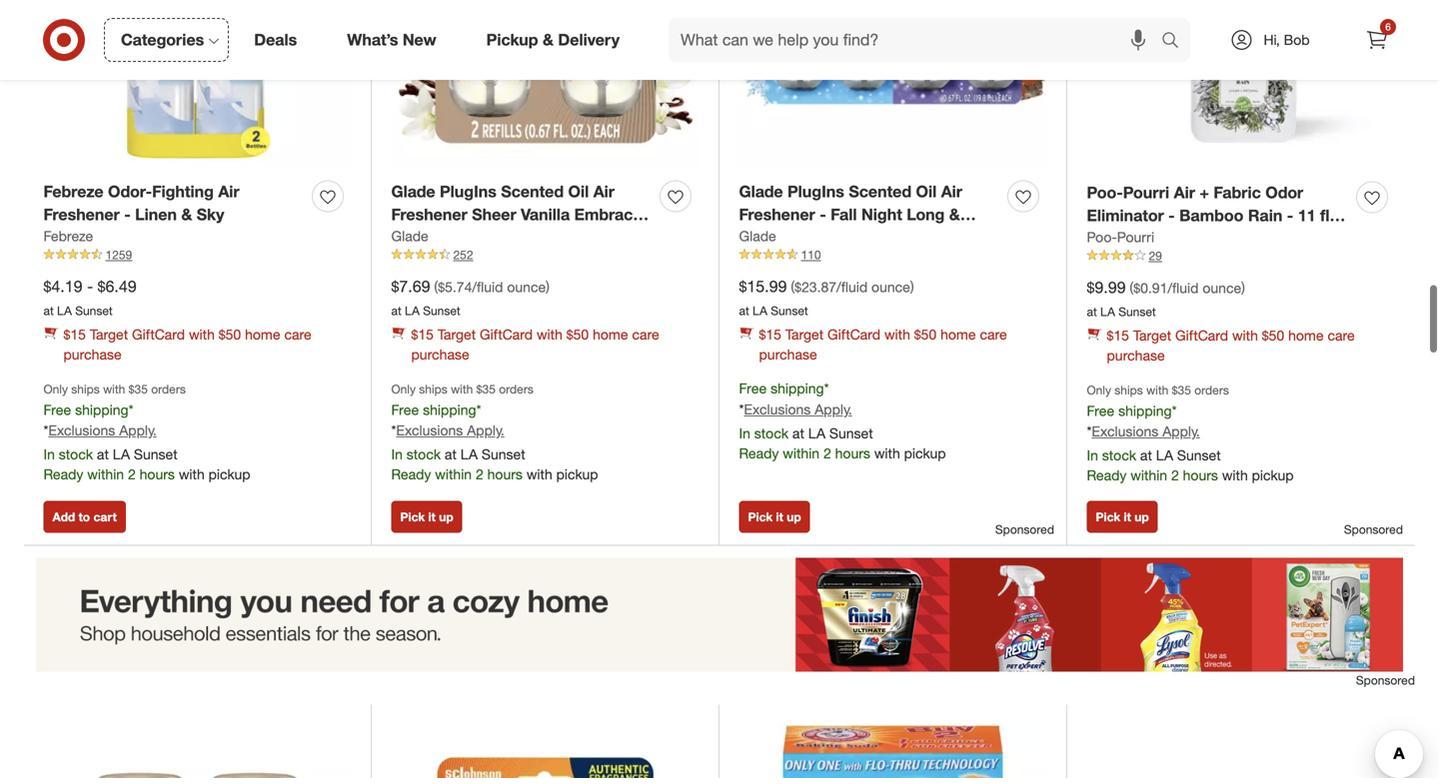 Task type: vqa. For each thing, say whether or not it's contained in the screenshot.
'at'
yes



Task type: describe. For each thing, give the bounding box(es) containing it.
scented for vanilla
[[501, 182, 564, 201]]

sky
[[197, 205, 224, 224]]

$9.99
[[1087, 278, 1126, 297]]

110
[[801, 247, 821, 262]]

- down long
[[916, 228, 922, 247]]

new
[[403, 30, 436, 50]]

cart
[[93, 510, 117, 525]]

freshener for glade plugins scented oil air freshener - fall night long & starlight & snowflakes - 4.69oz/7pk
[[739, 205, 815, 224]]

la inside '$15.99 ( $23.87 /fluid ounce ) at la sunset'
[[753, 303, 767, 318]]

poo-pourri air + fabric odor eliminator - bamboo rain - 11 fl oz link
[[1087, 181, 1349, 248]]

plugins for sheer
[[440, 182, 497, 201]]

1259 link
[[43, 246, 351, 264]]

+
[[1200, 183, 1209, 202]]

long
[[907, 205, 945, 224]]

ships for $4.19
[[71, 382, 100, 397]]

eliminator
[[1087, 206, 1164, 225]]

glade plugins scented oil air freshener - fall night long & starlight & snowflakes - 4.69oz/7pk
[[739, 182, 962, 270]]

( for $15.99
[[791, 278, 795, 296]]

oz
[[1087, 229, 1105, 248]]

care for $9.99
[[1328, 327, 1355, 344]]

la inside $7.69 ( $5.74 /fluid ounce ) at la sunset
[[405, 303, 420, 318]]

fighting
[[152, 182, 214, 201]]

sunset inside '$15.99 ( $23.87 /fluid ounce ) at la sunset'
[[771, 303, 808, 318]]

pourri for poo-pourri
[[1117, 228, 1154, 246]]

- inside glade plugins scented oil air freshener sheer vanilla embrace refill - 1.34oz/2ct
[[434, 228, 441, 247]]

categories link
[[104, 18, 229, 62]]

night
[[861, 205, 902, 224]]

pick for $7.69
[[400, 510, 425, 525]]

plugins for -
[[787, 182, 844, 201]]

orders for $6.49
[[151, 382, 186, 397]]

4.69oz/7pk
[[739, 250, 822, 270]]

only ships with $35 orders free shipping * * exclusions apply. in stock at  la sunset ready within 2 hours with pickup for $5.74
[[391, 382, 598, 483]]

$9.99 ( $0.91 /fluid ounce ) at la sunset
[[1087, 278, 1245, 319]]

scented for fall
[[849, 182, 911, 201]]

$50 for poo-pourri air + fabric odor eliminator - bamboo rain - 11 fl oz
[[1262, 327, 1284, 344]]

search
[[1152, 32, 1200, 52]]

refill
[[391, 228, 430, 247]]

$15 target giftcard with $50 home care purchase for $5.74
[[411, 326, 659, 363]]

add
[[52, 510, 75, 525]]

freshener for glade plugins scented oil air freshener sheer vanilla embrace refill - 1.34oz/2ct
[[391, 205, 467, 224]]

poo-pourri link
[[1087, 227, 1154, 247]]

pick it up for $15.99
[[748, 510, 801, 525]]

odor
[[1265, 183, 1303, 202]]

air inside febreze odor-fighting air freshener - linen & sky
[[218, 182, 239, 201]]

& inside febreze odor-fighting air freshener - linen & sky
[[181, 205, 192, 224]]

free shipping * * exclusions apply. in stock at  la sunset ready within 2 hours with pickup for $15.99
[[739, 380, 946, 462]]

2 horizontal spatial ships
[[1115, 383, 1143, 398]]

giftcard for $0.91
[[1175, 327, 1228, 344]]

air inside glade plugins scented oil air freshener - fall night long & starlight & snowflakes - 4.69oz/7pk
[[941, 182, 962, 201]]

at inside '$15.99 ( $23.87 /fluid ounce ) at la sunset'
[[739, 303, 749, 318]]

what's new
[[347, 30, 436, 50]]

free shipping * * exclusions apply. in stock at  la sunset ready within 2 hours with pickup for $9.99
[[1087, 402, 1294, 484]]

vanilla
[[521, 205, 570, 224]]

poo-pourri air + fabric odor eliminator - bamboo rain - 11 fl oz
[[1087, 183, 1330, 248]]

giftcard for $6.49
[[132, 326, 185, 343]]

purchase for $6.49
[[63, 346, 122, 363]]

) for bamboo
[[1241, 279, 1245, 297]]

1.34oz/2ct
[[445, 228, 524, 247]]

la inside $9.99 ( $0.91 /fluid ounce ) at la sunset
[[1100, 304, 1115, 319]]

glade plugins scented oil air freshener sheer vanilla embrace refill - 1.34oz/2ct
[[391, 182, 642, 247]]

$15.99 ( $23.87 /fluid ounce ) at la sunset
[[739, 277, 914, 318]]

glade for glade plugins scented oil air freshener sheer vanilla embrace refill - 1.34oz/2ct
[[391, 182, 435, 201]]

giftcard for $5.74
[[480, 326, 533, 343]]

- left the fall on the right of the page
[[820, 205, 826, 224]]

bamboo
[[1179, 206, 1244, 225]]

deals link
[[237, 18, 322, 62]]

pick it up button for $15.99
[[739, 501, 810, 533]]

29 link
[[1087, 247, 1396, 265]]

1259
[[105, 247, 132, 262]]

search button
[[1152, 18, 1200, 66]]

purchase for $5.74
[[411, 346, 469, 363]]

poo- for poo-pourri
[[1087, 228, 1117, 246]]

home for febreze odor-fighting air freshener - linen & sky
[[245, 326, 280, 343]]

embrace
[[574, 205, 642, 224]]

purchase for $0.91
[[1107, 347, 1165, 364]]

target for $6.49
[[90, 326, 128, 343]]

2 horizontal spatial only
[[1087, 383, 1111, 398]]

$15 for $9.99
[[1107, 327, 1129, 344]]

giftcard for $23.87
[[827, 326, 880, 343]]

air inside poo-pourri air + fabric odor eliminator - bamboo rain - 11 fl oz
[[1174, 183, 1195, 202]]

pick for $15.99
[[748, 510, 773, 525]]

6
[[1385, 20, 1391, 33]]

care for $15.99
[[980, 326, 1007, 343]]

$15 target giftcard with $50 home care purchase for $23.87
[[759, 326, 1007, 363]]

target for $5.74
[[438, 326, 476, 343]]

( for $9.99
[[1130, 279, 1133, 297]]

sunset inside $4.19 - $6.49 at la sunset
[[75, 303, 113, 318]]

target for $0.91
[[1133, 327, 1171, 344]]

febreze odor-fighting air freshener - linen & sky
[[43, 182, 239, 224]]

$15 target giftcard with $50 home care purchase for $6.49
[[63, 326, 312, 363]]

6 link
[[1355, 18, 1399, 62]]

exclusions apply. button for $6.49
[[48, 421, 157, 441]]

fall
[[831, 205, 857, 224]]

home for glade plugins scented oil air freshener sheer vanilla embrace refill - 1.34oz/2ct
[[593, 326, 628, 343]]

glade for glade plugins scented oil air freshener - fall night long & starlight & snowflakes - 4.69oz/7pk
[[739, 182, 783, 201]]

fl
[[1320, 206, 1330, 225]]

) for night
[[910, 278, 914, 296]]

pick it up for $9.99
[[1096, 510, 1149, 525]]

bob
[[1284, 31, 1310, 48]]

febreze link
[[43, 226, 93, 246]]

at inside $7.69 ( $5.74 /fluid ounce ) at la sunset
[[391, 303, 401, 318]]

hi,
[[1264, 31, 1280, 48]]

252
[[453, 247, 473, 262]]

exclusions apply. button for $0.91
[[1092, 422, 1200, 442]]

only for $7.69
[[391, 382, 416, 397]]

2 horizontal spatial $35
[[1172, 383, 1191, 398]]

starlight
[[739, 228, 804, 247]]

$7.69 ( $5.74 /fluid ounce ) at la sunset
[[391, 277, 550, 318]]

it for $15.99
[[776, 510, 783, 525]]

- left 11
[[1287, 206, 1293, 225]]

$4.19 - $6.49 at la sunset
[[43, 277, 137, 318]]



Task type: locate. For each thing, give the bounding box(es) containing it.
home for glade plugins scented oil air freshener - fall night long & starlight & snowflakes - 4.69oz/7pk
[[940, 326, 976, 343]]

pourri down eliminator
[[1117, 228, 1154, 246]]

add to cart button
[[43, 501, 126, 533]]

purchase
[[63, 346, 122, 363], [411, 346, 469, 363], [759, 346, 817, 363], [1107, 347, 1165, 364]]

- inside $4.19 - $6.49 at la sunset
[[87, 277, 93, 296]]

glade link for 1.34oz/2ct
[[391, 226, 428, 246]]

pick
[[400, 510, 425, 525], [748, 510, 773, 525], [1096, 510, 1120, 525]]

at
[[43, 303, 54, 318], [391, 303, 401, 318], [739, 303, 749, 318], [1087, 304, 1097, 319], [792, 425, 804, 442], [97, 446, 109, 463], [445, 446, 457, 463], [1140, 447, 1152, 464]]

$15 target giftcard with $50 home care purchase down '$15.99 ( $23.87 /fluid ounce ) at la sunset'
[[759, 326, 1007, 363]]

1 pick it up button from the left
[[391, 501, 462, 533]]

2 horizontal spatial ounce
[[1203, 279, 1241, 297]]

air up sky
[[218, 182, 239, 201]]

ounce inside $9.99 ( $0.91 /fluid ounce ) at la sunset
[[1203, 279, 1241, 297]]

- down odor-
[[124, 205, 131, 224]]

0 vertical spatial poo-
[[1087, 183, 1123, 202]]

( inside '$15.99 ( $23.87 /fluid ounce ) at la sunset'
[[791, 278, 795, 296]]

3 it from the left
[[1124, 510, 1131, 525]]

1 only ships with $35 orders free shipping * * exclusions apply. in stock at  la sunset ready within 2 hours with pickup from the left
[[43, 382, 250, 483]]

1 poo- from the top
[[1087, 183, 1123, 202]]

/fluid down 110 link
[[836, 278, 868, 296]]

$7.69
[[391, 277, 430, 296]]

febreze for febreze
[[43, 227, 93, 245]]

solid odor neutralizer air freshener - fresh linen - 14oz - up & up™ image
[[1087, 725, 1396, 778], [1087, 725, 1396, 778]]

poo- for poo-pourri air + fabric odor eliminator - bamboo rain - 11 fl oz
[[1087, 183, 1123, 202]]

up for $15.99
[[787, 510, 801, 525]]

/fluid for $7.69
[[472, 278, 503, 296]]

$50 for glade plugins scented oil air freshener - fall night long & starlight & snowflakes - 4.69oz/7pk
[[914, 326, 937, 343]]

1 horizontal spatial free shipping * * exclusions apply. in stock at  la sunset ready within 2 hours with pickup
[[1087, 402, 1294, 484]]

$15 target giftcard with $50 home care purchase down 1259 link
[[63, 326, 312, 363]]

poo- down eliminator
[[1087, 228, 1117, 246]]

$15 down $15.99
[[759, 326, 781, 343]]

ounce for bamboo
[[1203, 279, 1241, 297]]

( right the $7.69 at top left
[[434, 278, 438, 296]]

only ships with $35 orders
[[1087, 383, 1229, 398]]

freshener inside febreze odor-fighting air freshener - linen & sky
[[43, 205, 120, 224]]

$50 down 110 link
[[914, 326, 937, 343]]

1 febreze from the top
[[43, 182, 104, 201]]

it
[[428, 510, 436, 525], [776, 510, 783, 525], [1124, 510, 1131, 525]]

2 pick it up button from the left
[[739, 501, 810, 533]]

scented
[[501, 182, 564, 201], [849, 182, 911, 201]]

hours
[[835, 445, 870, 462], [140, 466, 175, 483], [487, 466, 523, 483], [1183, 467, 1218, 484]]

1 horizontal spatial pick it up
[[748, 510, 801, 525]]

252 link
[[391, 246, 699, 264]]

1 horizontal spatial oil
[[916, 182, 937, 201]]

ships down $9.99 ( $0.91 /fluid ounce ) at la sunset
[[1115, 383, 1143, 398]]

target
[[90, 326, 128, 343], [438, 326, 476, 343], [785, 326, 824, 343], [1133, 327, 1171, 344]]

purchase down $7.69 ( $5.74 /fluid ounce ) at la sunset
[[411, 346, 469, 363]]

(
[[434, 278, 438, 296], [791, 278, 795, 296], [1130, 279, 1133, 297]]

$15 target giftcard with $50 home care purchase
[[63, 326, 312, 363], [411, 326, 659, 363], [759, 326, 1007, 363], [1107, 327, 1355, 364]]

oil for night
[[916, 182, 937, 201]]

home
[[245, 326, 280, 343], [593, 326, 628, 343], [940, 326, 976, 343], [1288, 327, 1324, 344]]

ounce down 29 link
[[1203, 279, 1241, 297]]

ready
[[739, 445, 779, 462], [43, 466, 83, 483], [391, 466, 431, 483], [1087, 467, 1127, 484]]

ships down $7.69 ( $5.74 /fluid ounce ) at la sunset
[[419, 382, 447, 397]]

giftcard down the $6.49
[[132, 326, 185, 343]]

2 horizontal spatial pick it up button
[[1087, 501, 1158, 533]]

0 horizontal spatial glade link
[[391, 226, 428, 246]]

categories
[[121, 30, 204, 50]]

freshener inside glade plugins scented oil air freshener sheer vanilla embrace refill - 1.34oz/2ct
[[391, 205, 467, 224]]

29
[[1149, 248, 1162, 263]]

110 link
[[739, 246, 1047, 264]]

1 horizontal spatial only
[[391, 382, 416, 397]]

2 horizontal spatial it
[[1124, 510, 1131, 525]]

2 horizontal spatial freshener
[[739, 205, 815, 224]]

ounce inside '$15.99 ( $23.87 /fluid ounce ) at la sunset'
[[871, 278, 910, 296]]

glade inside glade plugins scented oil air freshener sheer vanilla embrace refill - 1.34oz/2ct
[[391, 182, 435, 201]]

0 horizontal spatial (
[[434, 278, 438, 296]]

1 vertical spatial poo-
[[1087, 228, 1117, 246]]

0 vertical spatial febreze
[[43, 182, 104, 201]]

scented up vanilla
[[501, 182, 564, 201]]

1 up from the left
[[439, 510, 453, 525]]

11
[[1298, 206, 1316, 225]]

$23.87
[[795, 278, 836, 296]]

/fluid
[[472, 278, 503, 296], [836, 278, 868, 296], [1168, 279, 1199, 297]]

$50
[[219, 326, 241, 343], [566, 326, 589, 343], [914, 326, 937, 343], [1262, 327, 1284, 344]]

scented inside glade plugins scented oil air freshener sheer vanilla embrace refill - 1.34oz/2ct
[[501, 182, 564, 201]]

at inside $9.99 ( $0.91 /fluid ounce ) at la sunset
[[1087, 304, 1097, 319]]

1 vertical spatial pourri
[[1117, 228, 1154, 246]]

giftcard down '$15.99 ( $23.87 /fluid ounce ) at la sunset'
[[827, 326, 880, 343]]

up for $9.99
[[1134, 510, 1149, 525]]

febreze odor-fighting air freshener - linen & sky image
[[43, 0, 351, 169], [43, 0, 351, 169]]

oil inside glade plugins scented oil air freshener - fall night long & starlight & snowflakes - 4.69oz/7pk
[[916, 182, 937, 201]]

1 horizontal spatial /fluid
[[836, 278, 868, 296]]

freshener
[[43, 205, 120, 224], [391, 205, 467, 224], [739, 205, 815, 224]]

1 it from the left
[[428, 510, 436, 525]]

pick it up
[[400, 510, 453, 525], [748, 510, 801, 525], [1096, 510, 1149, 525]]

1 freshener from the left
[[43, 205, 120, 224]]

3 pick from the left
[[1096, 510, 1120, 525]]

( for $7.69
[[434, 278, 438, 296]]

glade up starlight
[[739, 182, 783, 201]]

purchase down $4.19 - $6.49 at la sunset
[[63, 346, 122, 363]]

pick it up button
[[391, 501, 462, 533], [739, 501, 810, 533], [1087, 501, 1158, 533]]

2 up from the left
[[787, 510, 801, 525]]

pick it up for $7.69
[[400, 510, 453, 525]]

1 horizontal spatial orders
[[499, 382, 533, 397]]

2 plugins from the left
[[787, 182, 844, 201]]

/fluid down 29 link
[[1168, 279, 1199, 297]]

1 horizontal spatial pick it up button
[[739, 501, 810, 533]]

0 horizontal spatial pick
[[400, 510, 425, 525]]

snowflakes
[[824, 228, 911, 247]]

freshener up starlight
[[739, 205, 815, 224]]

glade
[[391, 182, 435, 201], [739, 182, 783, 201], [391, 227, 428, 245], [739, 227, 776, 245]]

febreze up $4.19 at top left
[[43, 227, 93, 245]]

pourri inside poo-pourri air + fabric odor eliminator - bamboo rain - 11 fl oz
[[1123, 183, 1169, 202]]

glade plugins scented oil air freshener - fall night long & starlight & snowflakes - 4.69oz/7pk link
[[739, 180, 1000, 270]]

at inside $4.19 - $6.49 at la sunset
[[43, 303, 54, 318]]

0 vertical spatial pourri
[[1123, 183, 1169, 202]]

2 horizontal spatial orders
[[1194, 383, 1229, 398]]

1 horizontal spatial scented
[[849, 182, 911, 201]]

2 pick it up from the left
[[748, 510, 801, 525]]

$4.19
[[43, 277, 82, 296]]

$6.49
[[98, 277, 137, 296]]

2 horizontal spatial /fluid
[[1168, 279, 1199, 297]]

2 scented from the left
[[849, 182, 911, 201]]

with
[[189, 326, 215, 343], [537, 326, 562, 343], [884, 326, 910, 343], [1232, 327, 1258, 344], [103, 382, 125, 397], [451, 382, 473, 397], [1146, 383, 1168, 398], [874, 445, 900, 462], [179, 466, 205, 483], [526, 466, 552, 483], [1222, 467, 1248, 484]]

$15 target giftcard with $50 home care purchase down $7.69 ( $5.74 /fluid ounce ) at la sunset
[[411, 326, 659, 363]]

glade up "refill"
[[391, 182, 435, 201]]

poo-
[[1087, 183, 1123, 202], [1087, 228, 1117, 246]]

febreze odor-fighting air freshener - linen & sky link
[[43, 180, 304, 226]]

$50 for febreze odor-fighting air freshener - linen & sky
[[219, 326, 241, 343]]

rain
[[1248, 206, 1282, 225]]

0 horizontal spatial free shipping * * exclusions apply. in stock at  la sunset ready within 2 hours with pickup
[[739, 380, 946, 462]]

1 vertical spatial febreze
[[43, 227, 93, 245]]

& right "pickup"
[[543, 30, 554, 50]]

only ships with $35 orders free shipping * * exclusions apply. in stock at  la sunset ready within 2 hours with pickup for $6.49
[[43, 382, 250, 483]]

freshener up "refill"
[[391, 205, 467, 224]]

glade up the $7.69 at top left
[[391, 227, 428, 245]]

1 horizontal spatial ounce
[[871, 278, 910, 296]]

ounce for embrace
[[507, 278, 546, 296]]

2 horizontal spatial (
[[1130, 279, 1133, 297]]

oil up embrace
[[568, 182, 589, 201]]

pickup & delivery
[[486, 30, 620, 50]]

2 only ships with $35 orders free shipping * * exclusions apply. in stock at  la sunset ready within 2 hours with pickup from the left
[[391, 382, 598, 483]]

& up the 4.69oz/7pk
[[809, 228, 820, 247]]

3 pick it up from the left
[[1096, 510, 1149, 525]]

glade for 'glade' link related to starlight
[[739, 227, 776, 245]]

0 horizontal spatial /fluid
[[472, 278, 503, 296]]

plugins
[[440, 182, 497, 201], [787, 182, 844, 201]]

2 glade link from the left
[[739, 226, 776, 246]]

giftcard down $7.69 ( $5.74 /fluid ounce ) at la sunset
[[480, 326, 533, 343]]

- left bamboo
[[1168, 206, 1175, 225]]

) inside $7.69 ( $5.74 /fluid ounce ) at la sunset
[[546, 278, 550, 296]]

target down $4.19 - $6.49 at la sunset
[[90, 326, 128, 343]]

air up embrace
[[593, 182, 615, 201]]

$15 target giftcard with $50 home care purchase for $0.91
[[1107, 327, 1355, 364]]

1 horizontal spatial pick
[[748, 510, 773, 525]]

/fluid down 252
[[472, 278, 503, 296]]

glade inside glade plugins scented oil air freshener - fall night long & starlight & snowflakes - 4.69oz/7pk
[[739, 182, 783, 201]]

2 pick from the left
[[748, 510, 773, 525]]

scented up night
[[849, 182, 911, 201]]

ounce for night
[[871, 278, 910, 296]]

target down '$15.99 ( $23.87 /fluid ounce ) at la sunset'
[[785, 326, 824, 343]]

/fluid inside '$15.99 ( $23.87 /fluid ounce ) at la sunset'
[[836, 278, 868, 296]]

air inside glade plugins scented oil air freshener sheer vanilla embrace refill - 1.34oz/2ct
[[593, 182, 615, 201]]

) inside $9.99 ( $0.91 /fluid ounce ) at la sunset
[[1241, 279, 1245, 297]]

$35 for $6.49
[[129, 382, 148, 397]]

giftcard
[[132, 326, 185, 343], [480, 326, 533, 343], [827, 326, 880, 343], [1175, 327, 1228, 344]]

0 horizontal spatial scented
[[501, 182, 564, 201]]

glade plugins scented oil air freshener - fall night long & starlight & snowflakes - 4.69oz/7pk image
[[739, 0, 1047, 169], [739, 0, 1047, 169]]

) inside '$15.99 ( $23.87 /fluid ounce ) at la sunset'
[[910, 278, 914, 296]]

) for embrace
[[546, 278, 550, 296]]

exclusions apply. button for $5.74
[[396, 421, 504, 441]]

1 glade link from the left
[[391, 226, 428, 246]]

1 horizontal spatial ships
[[419, 382, 447, 397]]

sunset inside $7.69 ( $5.74 /fluid ounce ) at la sunset
[[423, 303, 460, 318]]

air
[[218, 182, 239, 201], [593, 182, 615, 201], [941, 182, 962, 201], [1174, 183, 1195, 202]]

$35
[[129, 382, 148, 397], [476, 382, 496, 397], [1172, 383, 1191, 398]]

plugins inside glade plugins scented oil air freshener sheer vanilla embrace refill - 1.34oz/2ct
[[440, 182, 497, 201]]

sunset
[[75, 303, 113, 318], [423, 303, 460, 318], [771, 303, 808, 318], [1118, 304, 1156, 319], [829, 425, 873, 442], [134, 446, 178, 463], [482, 446, 525, 463], [1177, 447, 1221, 464]]

/fluid for $9.99
[[1168, 279, 1199, 297]]

glade plugins scented oil air freshener sheer vanilla embrace refill - 1.34oz/2ct image
[[391, 0, 699, 169], [391, 0, 699, 169]]

only
[[43, 382, 68, 397], [391, 382, 416, 397], [1087, 383, 1111, 398]]

1 horizontal spatial glade link
[[739, 226, 776, 246]]

( right $9.99
[[1130, 279, 1133, 297]]

ounce
[[507, 278, 546, 296], [871, 278, 910, 296], [1203, 279, 1241, 297]]

1 pick it up from the left
[[400, 510, 453, 525]]

2 freshener from the left
[[391, 205, 467, 224]]

plugins inside glade plugins scented oil air freshener - fall night long & starlight & snowflakes - 4.69oz/7pk
[[787, 182, 844, 201]]

air up long
[[941, 182, 962, 201]]

1 oil from the left
[[568, 182, 589, 201]]

0 horizontal spatial up
[[439, 510, 453, 525]]

( inside $7.69 ( $5.74 /fluid ounce ) at la sunset
[[434, 278, 438, 296]]

2 poo- from the top
[[1087, 228, 1117, 246]]

freshener up febreze link
[[43, 205, 120, 224]]

&
[[543, 30, 554, 50], [181, 205, 192, 224], [949, 205, 960, 224], [809, 228, 820, 247]]

home for poo-pourri air + fabric odor eliminator - bamboo rain - 11 fl oz
[[1288, 327, 1324, 344]]

sheer
[[472, 205, 516, 224]]

hi, bob
[[1264, 31, 1310, 48]]

what's
[[347, 30, 398, 50]]

to
[[79, 510, 90, 525]]

0 horizontal spatial ships
[[71, 382, 100, 397]]

1 horizontal spatial )
[[910, 278, 914, 296]]

glade for 1.34oz/2ct 'glade' link
[[391, 227, 428, 245]]

febreze for febreze odor-fighting air freshener - linen & sky
[[43, 182, 104, 201]]

in
[[739, 425, 750, 442], [43, 446, 55, 463], [391, 446, 403, 463], [1087, 447, 1098, 464]]

poo-pourri
[[1087, 228, 1154, 246]]

) down 29 link
[[1241, 279, 1245, 297]]

3 up from the left
[[1134, 510, 1149, 525]]

ounce down 110 link
[[871, 278, 910, 296]]

ships for $7.69
[[419, 382, 447, 397]]

it for $9.99
[[1124, 510, 1131, 525]]

$15 down $4.19 - $6.49 at la sunset
[[63, 326, 86, 343]]

$35 for $5.74
[[476, 382, 496, 397]]

0 horizontal spatial oil
[[568, 182, 589, 201]]

up for $7.69
[[439, 510, 453, 525]]

scented inside glade plugins scented oil air freshener - fall night long & starlight & snowflakes - 4.69oz/7pk
[[849, 182, 911, 201]]

& right long
[[949, 205, 960, 224]]

pick for $9.99
[[1096, 510, 1120, 525]]

$50 down 1259 link
[[219, 326, 241, 343]]

2 oil from the left
[[916, 182, 937, 201]]

target down $7.69 ( $5.74 /fluid ounce ) at la sunset
[[438, 326, 476, 343]]

What can we help you find? suggestions appear below search field
[[669, 18, 1166, 62]]

only for $4.19
[[43, 382, 68, 397]]

poo-pourri air + fabric odor eliminator - bamboo rain - 11 fl oz image
[[1087, 0, 1396, 170], [1087, 0, 1396, 170]]

0 horizontal spatial only
[[43, 382, 68, 397]]

$50 for glade plugins scented oil air freshener sheer vanilla embrace refill - 1.34oz/2ct
[[566, 326, 589, 343]]

& down fighting
[[181, 205, 192, 224]]

0 horizontal spatial plugins
[[440, 182, 497, 201]]

1 horizontal spatial only ships with $35 orders free shipping * * exclusions apply. in stock at  la sunset ready within 2 hours with pickup
[[391, 382, 598, 483]]

2 febreze from the top
[[43, 227, 93, 245]]

la inside $4.19 - $6.49 at la sunset
[[57, 303, 72, 318]]

target for $23.87
[[785, 326, 824, 343]]

( inside $9.99 ( $0.91 /fluid ounce ) at la sunset
[[1130, 279, 1133, 297]]

1 horizontal spatial it
[[776, 510, 783, 525]]

exclusions apply. button for $23.87
[[744, 400, 852, 420]]

3 freshener from the left
[[739, 205, 815, 224]]

$50 down '252' link
[[566, 326, 589, 343]]

glade link for starlight
[[739, 226, 776, 246]]

care
[[284, 326, 312, 343], [632, 326, 659, 343], [980, 326, 1007, 343], [1328, 327, 1355, 344]]

1 pick from the left
[[400, 510, 425, 525]]

pourri for poo-pourri air + fabric odor eliminator - bamboo rain - 11 fl oz
[[1123, 183, 1169, 202]]

orders for $5.74
[[499, 382, 533, 397]]

$15 down the $7.69 at top left
[[411, 326, 434, 343]]

0 horizontal spatial freshener
[[43, 205, 120, 224]]

purchase up only ships with $35 orders
[[1107, 347, 1165, 364]]

ships
[[71, 382, 100, 397], [419, 382, 447, 397], [1115, 383, 1143, 398]]

) down 110 link
[[910, 278, 914, 296]]

$15 for $7.69
[[411, 326, 434, 343]]

$15.99
[[739, 277, 787, 296]]

poo- inside poo-pourri air + fabric odor eliminator - bamboo rain - 11 fl oz
[[1087, 183, 1123, 202]]

care for $7.69
[[632, 326, 659, 343]]

arm & hammer baking soda fridge-n-freezer odor absorber - 14oz image
[[739, 725, 1047, 778], [739, 725, 1047, 778]]

sunset inside $9.99 ( $0.91 /fluid ounce ) at la sunset
[[1118, 304, 1156, 319]]

freshener inside glade plugins scented oil air freshener - fall night long & starlight & snowflakes - 4.69oz/7pk
[[739, 205, 815, 224]]

2 horizontal spatial pick it up
[[1096, 510, 1149, 525]]

1 horizontal spatial up
[[787, 510, 801, 525]]

glade plugins scented oil air freshener - hawaiian breeze - 1.34oz/2pk image
[[391, 725, 699, 778], [391, 725, 699, 778]]

3 pick it up button from the left
[[1087, 501, 1158, 533]]

ships down $4.19 - $6.49 at la sunset
[[71, 382, 100, 397]]

1 plugins from the left
[[440, 182, 497, 201]]

0 horizontal spatial orders
[[151, 382, 186, 397]]

oil for embrace
[[568, 182, 589, 201]]

glade automatic spray air freshener - twinkling pine & cedar refill - 12.4oz/2pk image
[[43, 725, 351, 778], [43, 725, 351, 778]]

add to cart
[[52, 510, 117, 525]]

febreze inside febreze odor-fighting air freshener - linen & sky
[[43, 182, 104, 201]]

1 scented from the left
[[501, 182, 564, 201]]

plugins up the fall on the right of the page
[[787, 182, 844, 201]]

oil up long
[[916, 182, 937, 201]]

/fluid inside $7.69 ( $5.74 /fluid ounce ) at la sunset
[[472, 278, 503, 296]]

target down $9.99 ( $0.91 /fluid ounce ) at la sunset
[[1133, 327, 1171, 344]]

air left +
[[1174, 183, 1195, 202]]

advertisement region
[[24, 558, 1415, 672]]

1 horizontal spatial (
[[791, 278, 795, 296]]

0 horizontal spatial it
[[428, 510, 436, 525]]

febreze
[[43, 182, 104, 201], [43, 227, 93, 245]]

pickup & delivery link
[[469, 18, 645, 62]]

pickup
[[486, 30, 538, 50]]

$5.74
[[438, 278, 472, 296]]

2 horizontal spatial )
[[1241, 279, 1245, 297]]

$15
[[63, 326, 86, 343], [411, 326, 434, 343], [759, 326, 781, 343], [1107, 327, 1129, 344]]

glade link
[[391, 226, 428, 246], [739, 226, 776, 246]]

glade link up the $7.69 at top left
[[391, 226, 428, 246]]

pick it up button for $7.69
[[391, 501, 462, 533]]

purchase for $23.87
[[759, 346, 817, 363]]

delivery
[[558, 30, 620, 50]]

- right "refill"
[[434, 228, 441, 247]]

it for $7.69
[[428, 510, 436, 525]]

$15 target giftcard with $50 home care purchase down $9.99 ( $0.91 /fluid ounce ) at la sunset
[[1107, 327, 1355, 364]]

0 horizontal spatial $35
[[129, 382, 148, 397]]

$15 down $9.99
[[1107, 327, 1129, 344]]

within
[[783, 445, 820, 462], [87, 466, 124, 483], [435, 466, 472, 483], [1131, 467, 1167, 484]]

$0.91
[[1133, 279, 1168, 297]]

odor-
[[108, 182, 152, 201]]

fabric
[[1214, 183, 1261, 202]]

2 horizontal spatial pick
[[1096, 510, 1120, 525]]

pourri up eliminator
[[1123, 183, 1169, 202]]

2 horizontal spatial up
[[1134, 510, 1149, 525]]

ounce inside $7.69 ( $5.74 /fluid ounce ) at la sunset
[[507, 278, 546, 296]]

- left the $6.49
[[87, 277, 93, 296]]

)
[[546, 278, 550, 296], [910, 278, 914, 296], [1241, 279, 1245, 297]]

/fluid for $15.99
[[836, 278, 868, 296]]

sponsored
[[995, 522, 1054, 537], [1344, 522, 1403, 537], [1356, 673, 1415, 688]]

) down '252' link
[[546, 278, 550, 296]]

pick it up button for $9.99
[[1087, 501, 1158, 533]]

1 horizontal spatial $35
[[476, 382, 496, 397]]

giftcard down $9.99 ( $0.91 /fluid ounce ) at la sunset
[[1175, 327, 1228, 344]]

$15 for $15.99
[[759, 326, 781, 343]]

orders
[[151, 382, 186, 397], [499, 382, 533, 397], [1194, 383, 1229, 398]]

plugins up sheer
[[440, 182, 497, 201]]

pourri
[[1123, 183, 1169, 202], [1117, 228, 1154, 246]]

1 horizontal spatial plugins
[[787, 182, 844, 201]]

oil inside glade plugins scented oil air freshener sheer vanilla embrace refill - 1.34oz/2ct
[[568, 182, 589, 201]]

febreze up febreze link
[[43, 182, 104, 201]]

0 horizontal spatial pick it up button
[[391, 501, 462, 533]]

0 horizontal spatial pick it up
[[400, 510, 453, 525]]

glade link up the 4.69oz/7pk
[[739, 226, 776, 246]]

( down the 4.69oz/7pk
[[791, 278, 795, 296]]

purchase down '$15.99 ( $23.87 /fluid ounce ) at la sunset'
[[759, 346, 817, 363]]

$50 down 29 link
[[1262, 327, 1284, 344]]

glade plugins scented oil air freshener sheer vanilla embrace refill - 1.34oz/2ct link
[[391, 180, 652, 247]]

what's new link
[[330, 18, 461, 62]]

1 horizontal spatial freshener
[[391, 205, 467, 224]]

/fluid inside $9.99 ( $0.91 /fluid ounce ) at la sunset
[[1168, 279, 1199, 297]]

up
[[439, 510, 453, 525], [787, 510, 801, 525], [1134, 510, 1149, 525]]

linen
[[135, 205, 177, 224]]

- inside febreze odor-fighting air freshener - linen & sky
[[124, 205, 131, 224]]

0 horizontal spatial )
[[546, 278, 550, 296]]

ounce down '252' link
[[507, 278, 546, 296]]

$15 for $4.19
[[63, 326, 86, 343]]

poo- up eliminator
[[1087, 183, 1123, 202]]

glade up the 4.69oz/7pk
[[739, 227, 776, 245]]

-
[[124, 205, 131, 224], [820, 205, 826, 224], [1168, 206, 1175, 225], [1287, 206, 1293, 225], [434, 228, 441, 247], [916, 228, 922, 247], [87, 277, 93, 296]]

0 horizontal spatial only ships with $35 orders free shipping * * exclusions apply. in stock at  la sunset ready within 2 hours with pickup
[[43, 382, 250, 483]]

deals
[[254, 30, 297, 50]]

2 it from the left
[[776, 510, 783, 525]]

0 horizontal spatial ounce
[[507, 278, 546, 296]]



